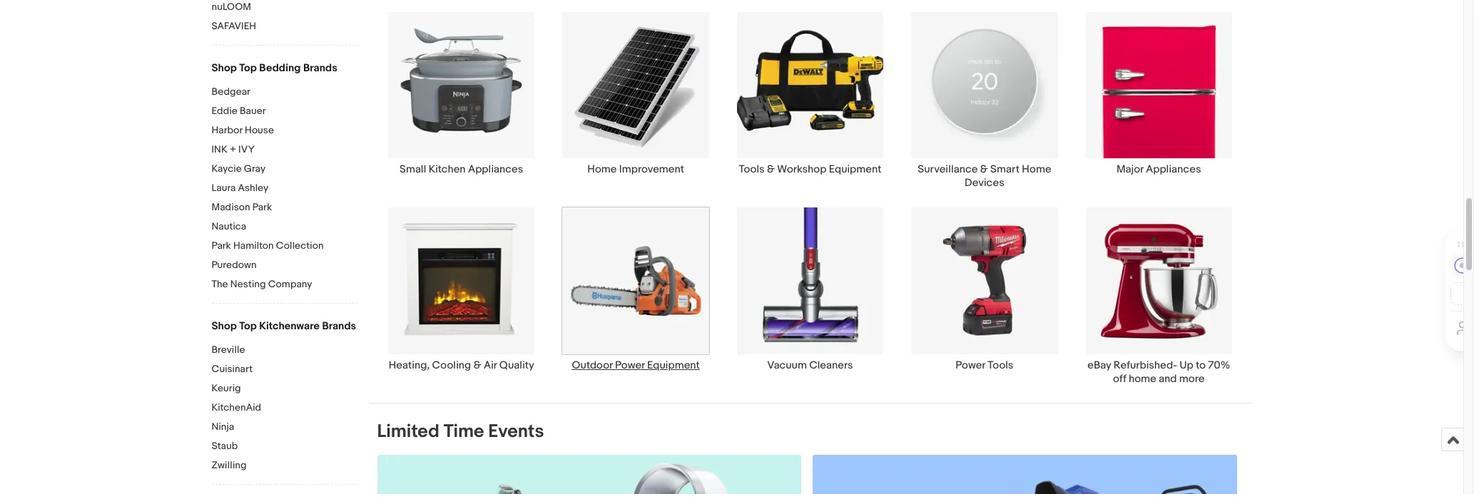 Task type: vqa. For each thing, say whether or not it's contained in the screenshot.
text box at bottom right
yes



Task type: locate. For each thing, give the bounding box(es) containing it.
& inside the surveillance & smart home devices
[[980, 163, 988, 177]]

1 vertical spatial top
[[239, 320, 257, 333]]

ashley
[[238, 182, 268, 194]]

shop up breville on the left bottom
[[212, 320, 237, 333]]

0 horizontal spatial park
[[212, 240, 231, 252]]

1 shop from the top
[[212, 61, 237, 75]]

appliances right major
[[1146, 163, 1202, 177]]

0 vertical spatial tools
[[739, 163, 765, 177]]

home
[[1129, 372, 1157, 386]]

collection
[[276, 240, 324, 252]]

ebay
[[1088, 359, 1112, 372]]

1 vertical spatial park
[[212, 240, 231, 252]]

0 vertical spatial shop
[[212, 61, 237, 75]]

1 horizontal spatial park
[[253, 201, 272, 213]]

&
[[767, 163, 775, 177], [980, 163, 988, 177], [474, 359, 481, 372]]

1 horizontal spatial tools
[[988, 359, 1014, 372]]

1 horizontal spatial power
[[956, 359, 986, 372]]

brands right kitchenware
[[322, 320, 356, 333]]

outdoor
[[572, 359, 613, 372]]

1 vertical spatial shop
[[212, 320, 237, 333]]

1 vertical spatial tools
[[988, 359, 1014, 372]]

1 horizontal spatial home
[[1022, 163, 1052, 177]]

1 vertical spatial brands
[[322, 320, 356, 333]]

home
[[588, 163, 617, 177], [1022, 163, 1052, 177]]

events
[[488, 421, 544, 443]]

kaycie gray link
[[212, 163, 358, 176]]

puredown
[[212, 259, 257, 271]]

zwilling link
[[212, 460, 358, 473]]

keurig
[[212, 383, 241, 395]]

nuloom
[[212, 1, 251, 13]]

& left smart
[[980, 163, 988, 177]]

quality
[[499, 359, 534, 372]]

2 horizontal spatial &
[[980, 163, 988, 177]]

park down ashley
[[253, 201, 272, 213]]

2 home from the left
[[1022, 163, 1052, 177]]

hamilton
[[233, 240, 274, 252]]

& left workshop
[[767, 163, 775, 177]]

2 top from the top
[[239, 320, 257, 333]]

0 horizontal spatial appliances
[[468, 163, 523, 177]]

harbor house link
[[212, 124, 358, 138]]

cooling
[[432, 359, 471, 372]]

0 horizontal spatial power
[[615, 359, 645, 372]]

1 appliances from the left
[[468, 163, 523, 177]]

limited
[[377, 421, 440, 443]]

brands
[[303, 61, 337, 75], [322, 320, 356, 333]]

top up breville on the left bottom
[[239, 320, 257, 333]]

madison
[[212, 201, 250, 213]]

tools
[[739, 163, 765, 177], [988, 359, 1014, 372]]

shop up bedgear
[[212, 61, 237, 75]]

surveillance & smart home devices
[[918, 163, 1052, 190]]

top
[[239, 61, 257, 75], [239, 320, 257, 333]]

nautica link
[[212, 221, 358, 234]]

1 horizontal spatial appliances
[[1146, 163, 1202, 177]]

0 horizontal spatial equipment
[[647, 359, 700, 372]]

breville cuisinart keurig kitchenaid ninja staub zwilling
[[212, 344, 261, 472]]

top for bedding
[[239, 61, 257, 75]]

1 power from the left
[[615, 359, 645, 372]]

top up bedgear
[[239, 61, 257, 75]]

1 top from the top
[[239, 61, 257, 75]]

brands right bedding
[[303, 61, 337, 75]]

shop top kitchenware brands
[[212, 320, 356, 333]]

major
[[1117, 163, 1144, 177]]

power tools
[[956, 359, 1014, 372]]

home right smart
[[1022, 163, 1052, 177]]

park
[[253, 201, 272, 213], [212, 240, 231, 252]]

2 appliances from the left
[[1146, 163, 1202, 177]]

staub link
[[212, 440, 358, 454]]

kitchenaid link
[[212, 402, 358, 415]]

1 horizontal spatial &
[[767, 163, 775, 177]]

appliances right kitchen
[[468, 163, 523, 177]]

park down nautica
[[212, 240, 231, 252]]

1 horizontal spatial equipment
[[829, 163, 882, 177]]

cleaners
[[810, 359, 853, 372]]

0 vertical spatial brands
[[303, 61, 337, 75]]

off
[[1113, 372, 1127, 386]]

air
[[484, 359, 497, 372]]

appliances
[[468, 163, 523, 177], [1146, 163, 1202, 177]]

laura
[[212, 182, 236, 194]]

home left improvement
[[588, 163, 617, 177]]

nesting
[[230, 278, 266, 290]]

1 home from the left
[[588, 163, 617, 177]]

0 horizontal spatial tools
[[739, 163, 765, 177]]

& left air
[[474, 359, 481, 372]]

0 vertical spatial top
[[239, 61, 257, 75]]

zwilling
[[212, 460, 247, 472]]

2 shop from the top
[[212, 320, 237, 333]]

breville
[[212, 344, 245, 356]]

+
[[230, 143, 236, 156]]

harbor
[[212, 124, 243, 136]]

None text field
[[377, 455, 802, 495], [813, 455, 1238, 495], [377, 455, 802, 495], [813, 455, 1238, 495]]

0 horizontal spatial home
[[588, 163, 617, 177]]

gray
[[244, 163, 266, 175]]

the
[[212, 278, 228, 290]]

park hamilton collection link
[[212, 240, 358, 253]]

cuisinart
[[212, 363, 253, 375]]

kitchenaid
[[212, 402, 261, 414]]

top for kitchenware
[[239, 320, 257, 333]]

small kitchen appliances
[[400, 163, 523, 177]]

0 vertical spatial equipment
[[829, 163, 882, 177]]

ivy
[[238, 143, 255, 156]]



Task type: describe. For each thing, give the bounding box(es) containing it.
shop top bedding brands
[[212, 61, 337, 75]]

vacuum
[[767, 359, 807, 372]]

improvement
[[619, 163, 684, 177]]

home improvement
[[588, 163, 684, 177]]

nuloom link
[[212, 1, 358, 14]]

safavieh
[[212, 20, 256, 32]]

heating, cooling & air quality
[[389, 359, 534, 372]]

to
[[1196, 359, 1206, 372]]

bauer
[[240, 105, 266, 117]]

refurbished-
[[1114, 359, 1178, 372]]

outdoor power equipment
[[572, 359, 700, 372]]

ebay refurbished- up to 70% off home and more
[[1088, 359, 1231, 386]]

nuloom safavieh
[[212, 1, 256, 32]]

ink
[[212, 143, 228, 156]]

the nesting company link
[[212, 278, 358, 292]]

brands for shop top kitchenware brands
[[322, 320, 356, 333]]

surveillance
[[918, 163, 978, 177]]

kaycie
[[212, 163, 242, 175]]

nautica
[[212, 221, 246, 233]]

tools inside power tools link
[[988, 359, 1014, 372]]

ninja
[[212, 421, 234, 433]]

major appliances link
[[1072, 12, 1246, 190]]

70%
[[1209, 359, 1231, 372]]

vacuum cleaners
[[767, 359, 853, 372]]

up
[[1180, 359, 1194, 372]]

vacuum cleaners link
[[723, 207, 898, 386]]

heating, cooling & air quality link
[[374, 207, 549, 386]]

eddie
[[212, 105, 238, 117]]

brands for shop top bedding brands
[[303, 61, 337, 75]]

house
[[245, 124, 274, 136]]

limited time events
[[377, 421, 544, 443]]

& for tools
[[767, 163, 775, 177]]

madison park link
[[212, 201, 358, 215]]

laura ashley link
[[212, 182, 358, 196]]

smart
[[991, 163, 1020, 177]]

eddie bauer link
[[212, 105, 358, 118]]

ink + ivy link
[[212, 143, 358, 157]]

surveillance & smart home devices link
[[898, 12, 1072, 190]]

tools inside tools & workshop equipment link
[[739, 163, 765, 177]]

tools & workshop equipment link
[[723, 12, 898, 190]]

devices
[[965, 177, 1005, 190]]

0 horizontal spatial &
[[474, 359, 481, 372]]

puredown link
[[212, 259, 358, 273]]

small
[[400, 163, 426, 177]]

company
[[268, 278, 312, 290]]

2 power from the left
[[956, 359, 986, 372]]

1 vertical spatial equipment
[[647, 359, 700, 372]]

small kitchen appliances link
[[374, 12, 549, 190]]

shop for shop top kitchenware brands
[[212, 320, 237, 333]]

more
[[1180, 372, 1205, 386]]

bedgear eddie bauer harbor house ink + ivy kaycie gray laura ashley madison park nautica park hamilton collection puredown the nesting company
[[212, 86, 324, 290]]

bedding
[[259, 61, 301, 75]]

tools & workshop equipment
[[739, 163, 882, 177]]

kitchenware
[[259, 320, 320, 333]]

ebay refurbished- up to 70% off home and more link
[[1072, 207, 1246, 386]]

shop for shop top bedding brands
[[212, 61, 237, 75]]

major appliances
[[1117, 163, 1202, 177]]

keurig link
[[212, 383, 358, 396]]

safavieh link
[[212, 20, 358, 34]]

power tools link
[[898, 207, 1072, 386]]

heating,
[[389, 359, 430, 372]]

ninja link
[[212, 421, 358, 435]]

time
[[444, 421, 484, 443]]

cuisinart link
[[212, 363, 358, 377]]

home inside the surveillance & smart home devices
[[1022, 163, 1052, 177]]

0 vertical spatial park
[[253, 201, 272, 213]]

bedgear
[[212, 86, 250, 98]]

& for surveillance
[[980, 163, 988, 177]]

home improvement link
[[549, 12, 723, 190]]

and
[[1159, 372, 1177, 386]]

outdoor power equipment link
[[549, 207, 723, 386]]

bedgear link
[[212, 86, 358, 99]]

kitchen
[[429, 163, 466, 177]]

workshop
[[777, 163, 827, 177]]

breville link
[[212, 344, 358, 358]]

staub
[[212, 440, 238, 452]]



